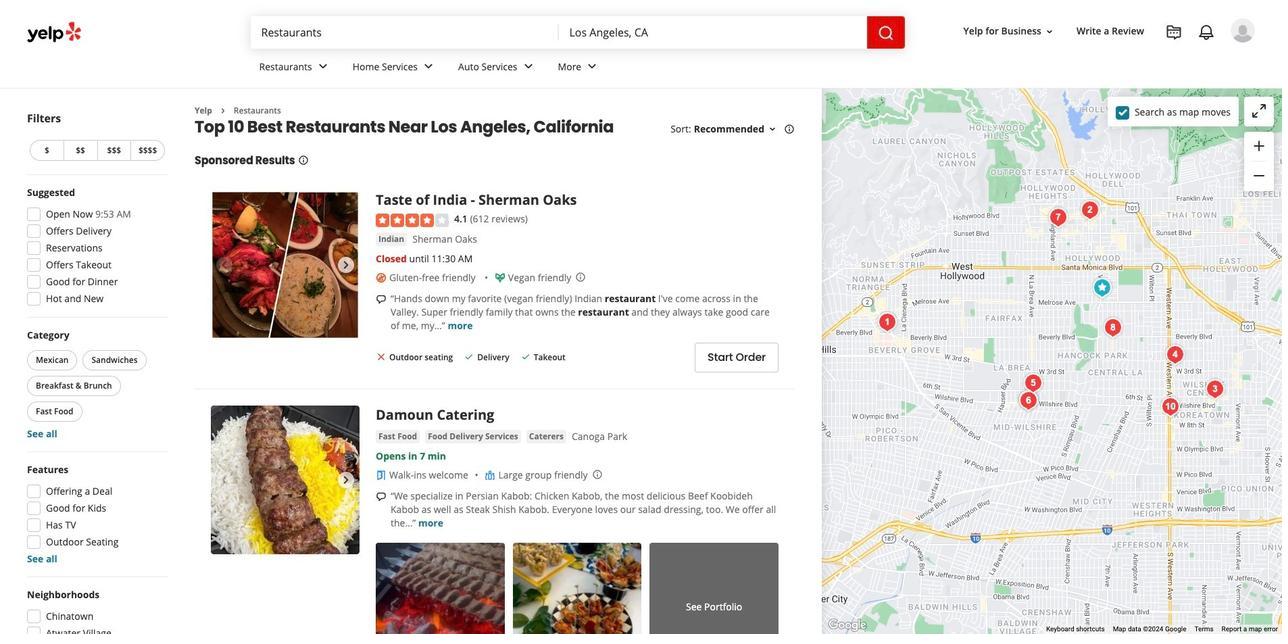Task type: locate. For each thing, give the bounding box(es) containing it.
slideshow element
[[211, 191, 360, 340], [211, 406, 360, 554]]

2 slideshow element from the top
[[211, 406, 360, 554]]

1 horizontal spatial 24 chevron down v2 image
[[421, 58, 437, 75]]

0 horizontal spatial 24 chevron down v2 image
[[315, 58, 331, 75]]

1 vertical spatial 16 info v2 image
[[298, 155, 309, 166]]

24 chevron down v2 image
[[315, 58, 331, 75], [421, 58, 437, 75], [520, 58, 537, 75]]

1 slideshow element from the top
[[211, 191, 360, 340]]

16 chevron right v2 image
[[218, 105, 228, 116]]

slideshow element for "16 gluten free v2" image
[[211, 191, 360, 340]]

previous image
[[216, 472, 233, 488]]

1 next image from the top
[[338, 257, 354, 273]]

address, neighborhood, city, state or zip text field
[[559, 16, 867, 49]]

anju house image
[[1162, 341, 1189, 368]]

1 vertical spatial next image
[[338, 472, 354, 488]]

search image
[[878, 25, 894, 41]]

previous image
[[216, 257, 233, 273]]

next image for 16 walk in welcome v2 image
[[338, 472, 354, 488]]

2 next image from the top
[[338, 472, 354, 488]]

2 horizontal spatial 24 chevron down v2 image
[[520, 58, 537, 75]]

1 24 chevron down v2 image from the left
[[315, 58, 331, 75]]

next image left "16 gluten free v2" image
[[338, 257, 354, 273]]

1 horizontal spatial 16 info v2 image
[[784, 124, 795, 135]]

3 24 chevron down v2 image from the left
[[520, 58, 537, 75]]

info icon image
[[576, 272, 587, 283], [576, 272, 587, 283], [592, 469, 603, 480], [592, 469, 603, 480]]

16 chevron down v2 image
[[1045, 26, 1056, 37]]

next image
[[338, 257, 354, 273], [338, 472, 354, 488]]

met him at a bar image
[[1015, 387, 1042, 414]]

16 info v2 image
[[784, 124, 795, 135], [298, 155, 309, 166]]

2 none field from the left
[[559, 16, 867, 49]]

16 gluten free v2 image
[[376, 272, 387, 283]]

user actions element
[[953, 17, 1275, 100]]

zoom out image
[[1252, 168, 1268, 184]]

1 vertical spatial slideshow element
[[211, 406, 360, 554]]

0 horizontal spatial 16 info v2 image
[[298, 155, 309, 166]]

group
[[1245, 132, 1275, 191], [23, 186, 168, 310], [24, 329, 168, 441], [23, 463, 168, 566], [23, 588, 168, 634]]

16 speech v2 image
[[376, 294, 387, 305]]

notifications image
[[1199, 24, 1215, 41]]

None search field
[[251, 16, 905, 49]]

16 checkmark v2 image
[[464, 352, 475, 362], [520, 352, 531, 362]]

16 walk in welcome v2 image
[[376, 470, 387, 481]]

None field
[[251, 16, 559, 49], [559, 16, 867, 49]]

kendall p. image
[[1231, 18, 1256, 43]]

0 vertical spatial next image
[[338, 257, 354, 273]]

0 vertical spatial slideshow element
[[211, 191, 360, 340]]

16 vegan v2 image
[[495, 272, 506, 283]]

slideshow element for 16 walk in welcome v2 image
[[211, 406, 360, 554]]

1 horizontal spatial 16 checkmark v2 image
[[520, 352, 531, 362]]

0 horizontal spatial 16 checkmark v2 image
[[464, 352, 475, 362]]

1 none field from the left
[[251, 16, 559, 49]]

next image left 16 walk in welcome v2 image
[[338, 472, 354, 488]]

1 16 checkmark v2 image from the left
[[464, 352, 475, 362]]

2 24 chevron down v2 image from the left
[[421, 58, 437, 75]]



Task type: describe. For each thing, give the bounding box(es) containing it.
4.1 star rating image
[[376, 214, 449, 227]]

expand map image
[[1252, 103, 1268, 119]]

republique image
[[1020, 370, 1047, 397]]

google image
[[826, 617, 870, 634]]

zoom in image
[[1252, 138, 1268, 154]]

map region
[[683, 0, 1283, 634]]

projects image
[[1167, 24, 1183, 41]]

star of india image
[[1089, 274, 1116, 301]]

16 close v2 image
[[376, 352, 387, 362]]

none field things to do, nail salons, plumbers
[[251, 16, 559, 49]]

granville image
[[874, 309, 901, 336]]

24 chevron down v2 image
[[584, 58, 601, 75]]

hangari kalguksu image
[[1202, 376, 1229, 403]]

16 speech v2 image
[[376, 491, 387, 502]]

sun nong dan image
[[1157, 393, 1184, 420]]

2 16 checkmark v2 image from the left
[[520, 352, 531, 362]]

things to do, nail salons, plumbers text field
[[251, 16, 559, 49]]

none field address, neighborhood, city, state or zip
[[559, 16, 867, 49]]

next image for "16 gluten free v2" image
[[338, 257, 354, 273]]

great white image
[[1100, 314, 1127, 341]]

business categories element
[[249, 49, 1256, 88]]

16 chevron down v2 image
[[768, 124, 778, 135]]

running goose image
[[1077, 196, 1104, 224]]

met her at a bar image
[[1015, 386, 1042, 414]]

16 large group friendly v2 image
[[485, 470, 496, 481]]

0 vertical spatial 16 info v2 image
[[784, 124, 795, 135]]

l'antica pizzeria da michele image
[[1045, 204, 1072, 231]]



Task type: vqa. For each thing, say whether or not it's contained in the screenshot.
'Event'
no



